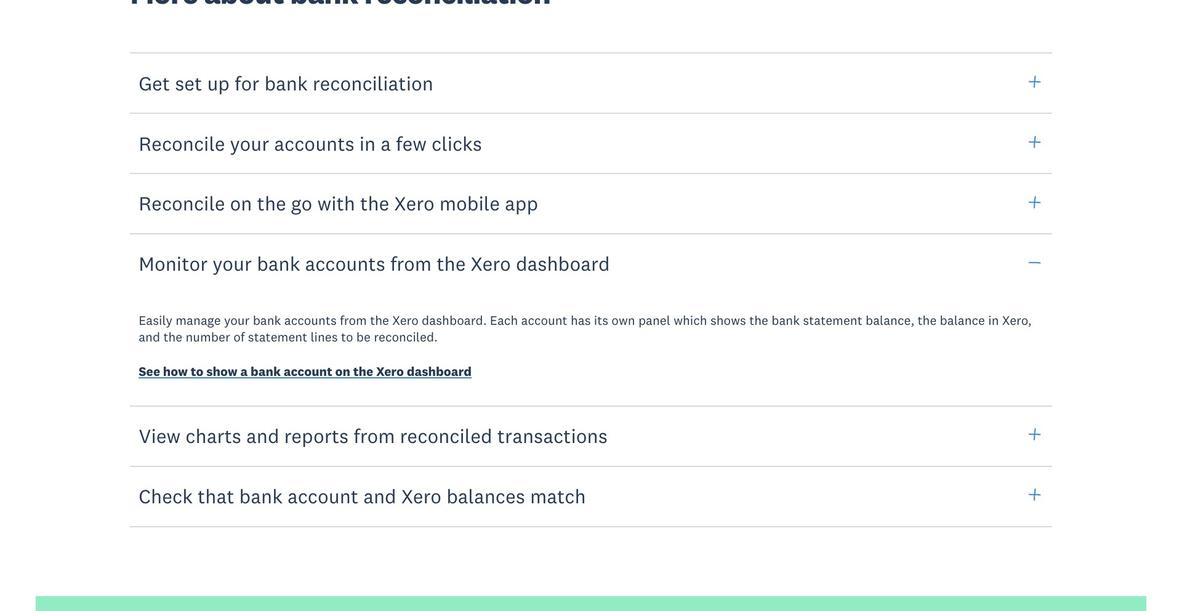 Task type: describe. For each thing, give the bounding box(es) containing it.
on inside see how to show a bank account on the xero dashboard link
[[335, 363, 351, 380]]

xero,
[[1003, 312, 1032, 329]]

see
[[139, 363, 160, 380]]

reconcile your accounts in a few clicks button
[[130, 113, 1053, 175]]

reports
[[284, 424, 349, 449]]

that
[[198, 484, 234, 509]]

clicks
[[432, 131, 482, 156]]

the down easily
[[163, 329, 182, 346]]

check that bank account and xero balances match
[[139, 484, 586, 509]]

easily manage your bank accounts from the xero dashboard. each account has its own panel which shows the bank statement balance, the balance in xero, and the number of statement lines to be reconciled.
[[139, 312, 1032, 346]]

1 vertical spatial account
[[284, 363, 333, 380]]

how
[[163, 363, 188, 380]]

monitor your bank accounts from the xero dashboard
[[139, 252, 610, 276]]

in inside easily manage your bank accounts from the xero dashboard. each account has its own panel which shows the bank statement balance, the balance in xero, and the number of statement lines to be reconciled.
[[989, 312, 1000, 329]]

on inside reconcile on the go with the xero mobile app dropdown button
[[230, 191, 252, 216]]

reconcile your accounts in a few clicks
[[139, 131, 482, 156]]

see how to show a bank account on the xero dashboard
[[139, 363, 472, 380]]

up
[[207, 71, 230, 95]]

of
[[234, 329, 245, 346]]

from for reports
[[354, 424, 395, 449]]

reconciliation
[[313, 71, 434, 95]]

the left go at the top left of the page
[[257, 191, 286, 216]]

the down be
[[353, 363, 373, 380]]

the right shows
[[750, 312, 769, 329]]

view charts and reports from reconciled transactions
[[139, 424, 608, 449]]

1 vertical spatial accounts
[[305, 252, 386, 276]]

your for bank
[[213, 252, 252, 276]]

your for accounts
[[230, 131, 269, 156]]

and inside dropdown button
[[246, 424, 279, 449]]

reconciled.
[[374, 329, 438, 346]]

which
[[674, 312, 708, 329]]

few
[[396, 131, 427, 156]]

charts
[[186, 424, 241, 449]]

the right with
[[360, 191, 390, 216]]

balance,
[[866, 312, 915, 329]]

monitor your bank accounts from the xero dashboard button
[[130, 233, 1053, 295]]

0 vertical spatial statement
[[804, 312, 863, 329]]

accounts inside easily manage your bank accounts from the xero dashboard. each account has its own panel which shows the bank statement balance, the balance in xero, and the number of statement lines to be reconciled.
[[284, 312, 337, 329]]

reconcile for reconcile on the go with the xero mobile app
[[139, 191, 225, 216]]

reconciled
[[400, 424, 493, 449]]

shows
[[711, 312, 747, 329]]

match
[[530, 484, 586, 509]]



Task type: vqa. For each thing, say whether or not it's contained in the screenshot.
the middle your
yes



Task type: locate. For each thing, give the bounding box(es) containing it.
0 horizontal spatial in
[[360, 131, 376, 156]]

monitor
[[139, 252, 208, 276]]

1 horizontal spatial to
[[341, 329, 353, 346]]

balance
[[941, 312, 986, 329]]

1 vertical spatial to
[[191, 363, 204, 380]]

get
[[139, 71, 170, 95]]

number
[[186, 329, 230, 346]]

and
[[139, 329, 160, 346], [246, 424, 279, 449], [364, 484, 397, 509]]

the left balance
[[918, 312, 937, 329]]

1 vertical spatial statement
[[248, 329, 308, 346]]

bank
[[265, 71, 308, 95], [257, 252, 300, 276], [253, 312, 281, 329], [772, 312, 800, 329], [251, 363, 281, 380], [239, 484, 283, 509]]

1 horizontal spatial and
[[246, 424, 279, 449]]

your
[[230, 131, 269, 156], [213, 252, 252, 276], [224, 312, 250, 329]]

reconcile on the go with the xero mobile app
[[139, 191, 538, 216]]

xero
[[395, 191, 435, 216], [471, 252, 511, 276], [393, 312, 419, 329], [376, 363, 404, 380], [402, 484, 442, 509]]

and down view charts and reports from reconciled transactions
[[364, 484, 397, 509]]

see how to show a bank account on the xero dashboard link
[[139, 363, 472, 383]]

1 horizontal spatial dashboard
[[516, 252, 610, 276]]

dashboard inside dropdown button
[[516, 252, 610, 276]]

dashboard.
[[422, 312, 487, 329]]

2 vertical spatial account
[[288, 484, 359, 509]]

account inside dropdown button
[[288, 484, 359, 509]]

in inside dropdown button
[[360, 131, 376, 156]]

0 horizontal spatial on
[[230, 191, 252, 216]]

on left go at the top left of the page
[[230, 191, 252, 216]]

0 vertical spatial dashboard
[[516, 252, 610, 276]]

panel
[[639, 312, 671, 329]]

1 vertical spatial from
[[340, 312, 367, 329]]

be
[[357, 329, 371, 346]]

set
[[175, 71, 202, 95]]

1 horizontal spatial a
[[381, 131, 391, 156]]

app
[[505, 191, 538, 216]]

account down reports
[[288, 484, 359, 509]]

lines
[[311, 329, 338, 346]]

the up be
[[370, 312, 389, 329]]

the up dashboard.
[[437, 252, 466, 276]]

reconcile
[[139, 131, 225, 156], [139, 191, 225, 216]]

in left few
[[360, 131, 376, 156]]

0 vertical spatial account
[[522, 312, 568, 329]]

balances
[[447, 484, 525, 509]]

a left few
[[381, 131, 391, 156]]

view
[[139, 424, 181, 449]]

a for show
[[241, 363, 248, 380]]

your right monitor
[[213, 252, 252, 276]]

0 vertical spatial your
[[230, 131, 269, 156]]

has
[[571, 312, 591, 329]]

0 vertical spatial reconcile
[[139, 131, 225, 156]]

1 vertical spatial on
[[335, 363, 351, 380]]

a right 'show'
[[241, 363, 248, 380]]

dashboard up has
[[516, 252, 610, 276]]

reconcile on the go with the xero mobile app button
[[130, 173, 1053, 235]]

1 horizontal spatial on
[[335, 363, 351, 380]]

reconcile up monitor
[[139, 191, 225, 216]]

account inside easily manage your bank accounts from the xero dashboard. each account has its own panel which shows the bank statement balance, the balance in xero, and the number of statement lines to be reconciled.
[[522, 312, 568, 329]]

0 vertical spatial accounts
[[274, 131, 355, 156]]

1 vertical spatial in
[[989, 312, 1000, 329]]

dashboard
[[516, 252, 610, 276], [407, 363, 472, 380]]

1 vertical spatial your
[[213, 252, 252, 276]]

reconcile down set
[[139, 131, 225, 156]]

statement left 'balance,'
[[804, 312, 863, 329]]

a for in
[[381, 131, 391, 156]]

0 horizontal spatial to
[[191, 363, 204, 380]]

for
[[235, 71, 260, 95]]

the
[[257, 191, 286, 216], [360, 191, 390, 216], [437, 252, 466, 276], [370, 312, 389, 329], [750, 312, 769, 329], [918, 312, 937, 329], [163, 329, 182, 346], [353, 363, 373, 380]]

manage
[[176, 312, 221, 329]]

2 vertical spatial and
[[364, 484, 397, 509]]

account
[[522, 312, 568, 329], [284, 363, 333, 380], [288, 484, 359, 509]]

0 horizontal spatial statement
[[248, 329, 308, 346]]

2 horizontal spatial and
[[364, 484, 397, 509]]

get set up for bank reconciliation
[[139, 71, 434, 95]]

0 horizontal spatial dashboard
[[407, 363, 472, 380]]

2 vertical spatial from
[[354, 424, 395, 449]]

check
[[139, 484, 193, 509]]

on down lines
[[335, 363, 351, 380]]

view charts and reports from reconciled transactions button
[[130, 405, 1053, 467]]

with
[[318, 191, 356, 216]]

statement right of
[[248, 329, 308, 346]]

0 vertical spatial and
[[139, 329, 160, 346]]

to inside easily manage your bank accounts from the xero dashboard. each account has its own panel which shows the bank statement balance, the balance in xero, and the number of statement lines to be reconciled.
[[341, 329, 353, 346]]

from inside dropdown button
[[354, 424, 395, 449]]

and inside dropdown button
[[364, 484, 397, 509]]

from for accounts
[[391, 252, 432, 276]]

dashboard down reconciled.
[[407, 363, 472, 380]]

a
[[381, 131, 391, 156], [241, 363, 248, 380]]

in left 'xero,'
[[989, 312, 1000, 329]]

get set up for bank reconciliation button
[[130, 52, 1053, 114]]

2 vertical spatial your
[[224, 312, 250, 329]]

0 vertical spatial in
[[360, 131, 376, 156]]

in
[[360, 131, 376, 156], [989, 312, 1000, 329]]

its
[[594, 312, 609, 329]]

to
[[341, 329, 353, 346], [191, 363, 204, 380]]

a inside dropdown button
[[381, 131, 391, 156]]

account down lines
[[284, 363, 333, 380]]

and right charts at the bottom left of the page
[[246, 424, 279, 449]]

mobile
[[440, 191, 500, 216]]

reconcile for reconcile your accounts in a few clicks
[[139, 131, 225, 156]]

0 vertical spatial on
[[230, 191, 252, 216]]

1 vertical spatial and
[[246, 424, 279, 449]]

2 reconcile from the top
[[139, 191, 225, 216]]

1 reconcile from the top
[[139, 131, 225, 156]]

check that bank account and xero balances match button
[[130, 466, 1053, 528]]

2 vertical spatial accounts
[[284, 312, 337, 329]]

accounts down the "reconcile on the go with the xero mobile app"
[[305, 252, 386, 276]]

from inside easily manage your bank accounts from the xero dashboard. each account has its own panel which shows the bank statement balance, the balance in xero, and the number of statement lines to be reconciled.
[[340, 312, 367, 329]]

1 vertical spatial a
[[241, 363, 248, 380]]

account left has
[[522, 312, 568, 329]]

1 horizontal spatial in
[[989, 312, 1000, 329]]

from
[[391, 252, 432, 276], [340, 312, 367, 329], [354, 424, 395, 449]]

and inside easily manage your bank accounts from the xero dashboard. each account has its own panel which shows the bank statement balance, the balance in xero, and the number of statement lines to be reconciled.
[[139, 329, 160, 346]]

accounts up lines
[[284, 312, 337, 329]]

statement
[[804, 312, 863, 329], [248, 329, 308, 346]]

on
[[230, 191, 252, 216], [335, 363, 351, 380]]

xero inside easily manage your bank accounts from the xero dashboard. each account has its own panel which shows the bank statement balance, the balance in xero, and the number of statement lines to be reconciled.
[[393, 312, 419, 329]]

accounts up go at the top left of the page
[[274, 131, 355, 156]]

transactions
[[498, 424, 608, 449]]

1 vertical spatial reconcile
[[139, 191, 225, 216]]

0 horizontal spatial and
[[139, 329, 160, 346]]

from inside dropdown button
[[391, 252, 432, 276]]

to right how
[[191, 363, 204, 380]]

0 horizontal spatial a
[[241, 363, 248, 380]]

1 horizontal spatial statement
[[804, 312, 863, 329]]

easily
[[139, 312, 173, 329]]

1 vertical spatial dashboard
[[407, 363, 472, 380]]

your down for
[[230, 131, 269, 156]]

accounts
[[274, 131, 355, 156], [305, 252, 386, 276], [284, 312, 337, 329]]

0 vertical spatial to
[[341, 329, 353, 346]]

0 vertical spatial from
[[391, 252, 432, 276]]

show
[[207, 363, 238, 380]]

monitor your bank accounts from the xero dashboard element
[[118, 295, 1065, 407]]

to left be
[[341, 329, 353, 346]]

each
[[490, 312, 518, 329]]

go
[[291, 191, 313, 216]]

and down easily
[[139, 329, 160, 346]]

your up of
[[224, 312, 250, 329]]

0 vertical spatial a
[[381, 131, 391, 156]]

your inside easily manage your bank accounts from the xero dashboard. each account has its own panel which shows the bank statement balance, the balance in xero, and the number of statement lines to be reconciled.
[[224, 312, 250, 329]]

own
[[612, 312, 636, 329]]



